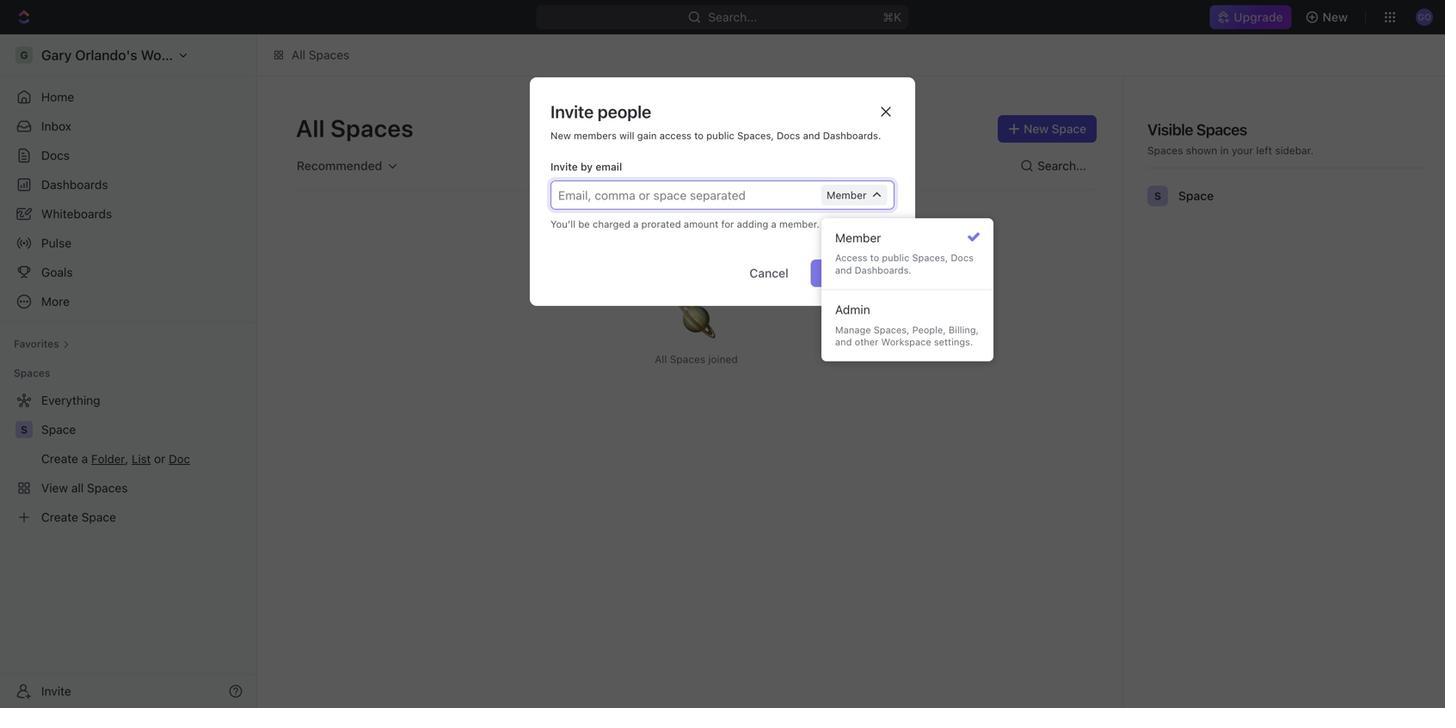 Task type: describe. For each thing, give the bounding box(es) containing it.
favorites button
[[7, 334, 76, 354]]

invite by email
[[551, 161, 622, 173]]

sidebar navigation
[[0, 34, 257, 709]]

whiteboards link
[[7, 200, 249, 228]]

other
[[855, 337, 879, 348]]

by
[[581, 161, 593, 173]]

visible
[[1147, 120, 1193, 139]]

people,
[[912, 325, 946, 336]]

prorated
[[641, 218, 681, 230]]

manage
[[835, 325, 871, 336]]

Email, comma or space separated text field
[[553, 181, 825, 209]]

in
[[1220, 145, 1229, 157]]

pulse
[[41, 236, 72, 250]]

docs inside "sidebar" 'navigation'
[[41, 148, 70, 163]]

0 vertical spatial search...
[[708, 10, 757, 24]]

2 vertical spatial all
[[655, 354, 667, 366]]

you'll
[[551, 218, 576, 230]]

invite
[[853, 265, 884, 280]]

upgrade link
[[1210, 5, 1292, 29]]

space, , element inside "sidebar" 'navigation'
[[15, 421, 33, 439]]

1 a from the left
[[633, 218, 639, 230]]

0 vertical spatial dashboards.
[[823, 130, 881, 141]]

gain
[[637, 130, 657, 141]]

new space button
[[998, 115, 1097, 143]]

1 vertical spatial member
[[835, 231, 881, 245]]

access to public spaces, docs and dashboards.
[[835, 253, 974, 276]]

dashboards
[[41, 178, 108, 192]]

spaces, inside the admin manage spaces, people, billing, and other workspace settings.
[[874, 325, 910, 336]]

spaces inside "sidebar" 'navigation'
[[14, 367, 50, 379]]

and for admin
[[835, 337, 852, 348]]

inbox link
[[7, 113, 249, 140]]

settings.
[[934, 337, 973, 348]]

amount
[[684, 218, 718, 230]]

joined
[[708, 354, 738, 366]]

access
[[835, 253, 867, 264]]

1 vertical spatial all
[[296, 114, 325, 142]]

docs inside access to public spaces, docs and dashboards.
[[951, 253, 974, 264]]

access
[[659, 130, 692, 141]]

new space
[[1024, 122, 1086, 136]]

people
[[598, 102, 651, 122]]

space inside button
[[1052, 122, 1086, 136]]

favorites
[[14, 338, 59, 350]]

invite for invite by email
[[551, 161, 578, 173]]

member.
[[779, 218, 820, 230]]

whiteboards
[[41, 207, 112, 221]]

dashboards. inside access to public spaces, docs and dashboards.
[[855, 265, 912, 276]]

spaces, inside access to public spaces, docs and dashboards.
[[912, 253, 948, 264]]

admin
[[835, 303, 870, 317]]

0 vertical spatial spaces,
[[737, 130, 774, 141]]

cancel
[[749, 266, 789, 280]]

members
[[574, 130, 617, 141]]

billing,
[[949, 325, 979, 336]]

new for new space
[[1024, 122, 1049, 136]]

inbox
[[41, 119, 71, 133]]



Task type: locate. For each thing, give the bounding box(es) containing it.
0 horizontal spatial spaces,
[[737, 130, 774, 141]]

0 horizontal spatial to
[[694, 130, 704, 141]]

2 horizontal spatial new
[[1323, 10, 1348, 24]]

and inside the admin manage spaces, people, billing, and other workspace settings.
[[835, 337, 852, 348]]

0 vertical spatial all
[[292, 48, 305, 62]]

public
[[706, 130, 734, 141], [882, 253, 909, 264]]

search...
[[708, 10, 757, 24], [1037, 159, 1086, 173]]

0 vertical spatial space, , element
[[1147, 186, 1168, 206]]

0 vertical spatial member
[[827, 189, 867, 201]]

2 horizontal spatial space
[[1178, 189, 1214, 203]]

public right access
[[706, 130, 734, 141]]

1 horizontal spatial space
[[1052, 122, 1086, 136]]

and inside access to public spaces, docs and dashboards.
[[835, 265, 852, 276]]

s inside 'navigation'
[[21, 424, 28, 436]]

admin manage spaces, people, billing, and other workspace settings.
[[835, 303, 979, 348]]

1 horizontal spatial search...
[[1037, 159, 1086, 173]]

1 vertical spatial s
[[21, 424, 28, 436]]

1 vertical spatial invite
[[551, 161, 578, 173]]

invite for invite people
[[551, 102, 594, 122]]

dashboards link
[[7, 171, 249, 199]]

space inside "link"
[[41, 423, 76, 437]]

new for new members will gain access to public spaces, docs and dashboards.
[[551, 130, 571, 141]]

invite
[[551, 102, 594, 122], [551, 161, 578, 173], [41, 685, 71, 699]]

1 vertical spatial public
[[882, 253, 909, 264]]

spaces
[[309, 48, 349, 62], [331, 114, 414, 142], [1196, 120, 1247, 139], [1147, 145, 1183, 157], [670, 354, 705, 366], [14, 367, 50, 379]]

will
[[619, 130, 634, 141]]

upgrade
[[1234, 10, 1283, 24]]

home link
[[7, 83, 249, 111]]

home
[[41, 90, 74, 104]]

a right the adding on the top right of page
[[771, 218, 777, 230]]

0 horizontal spatial search...
[[708, 10, 757, 24]]

2 horizontal spatial spaces,
[[912, 253, 948, 264]]

1 vertical spatial and
[[835, 265, 852, 276]]

space, , element
[[1147, 186, 1168, 206], [15, 421, 33, 439]]

new members will gain access to public spaces, docs and dashboards.
[[551, 130, 881, 141]]

1 vertical spatial dashboards.
[[855, 265, 912, 276]]

new
[[1323, 10, 1348, 24], [1024, 122, 1049, 136], [551, 130, 571, 141]]

0 horizontal spatial docs
[[41, 148, 70, 163]]

docs
[[777, 130, 800, 141], [41, 148, 70, 163], [951, 253, 974, 264]]

s
[[1154, 190, 1161, 202], [21, 424, 28, 436]]

1 vertical spatial space, , element
[[15, 421, 33, 439]]

2 a from the left
[[771, 218, 777, 230]]

public inside access to public spaces, docs and dashboards.
[[882, 253, 909, 264]]

goals
[[41, 265, 73, 280]]

workspace
[[881, 337, 931, 348]]

0 horizontal spatial space
[[41, 423, 76, 437]]

new button
[[1299, 3, 1358, 31]]

2 vertical spatial spaces,
[[874, 325, 910, 336]]

be
[[578, 218, 590, 230]]

spaces,
[[737, 130, 774, 141], [912, 253, 948, 264], [874, 325, 910, 336]]

1 horizontal spatial a
[[771, 218, 777, 230]]

1 vertical spatial spaces,
[[912, 253, 948, 264]]

2 vertical spatial space
[[41, 423, 76, 437]]

space
[[1052, 122, 1086, 136], [1178, 189, 1214, 203], [41, 423, 76, 437]]

0 vertical spatial s
[[1154, 190, 1161, 202]]

0 horizontal spatial public
[[706, 130, 734, 141]]

1 horizontal spatial s
[[1154, 190, 1161, 202]]

member button
[[821, 185, 887, 206]]

public up invite
[[882, 253, 909, 264]]

member
[[827, 189, 867, 201], [835, 231, 881, 245]]

2 horizontal spatial docs
[[951, 253, 974, 264]]

0 horizontal spatial s
[[21, 424, 28, 436]]

1 vertical spatial docs
[[41, 148, 70, 163]]

2 vertical spatial invite
[[41, 685, 71, 699]]

spaces, up workspace
[[874, 325, 910, 336]]

⌘k
[[883, 10, 902, 24]]

goals link
[[7, 259, 249, 286]]

new up search... button
[[1024, 122, 1049, 136]]

and for access
[[835, 265, 852, 276]]

all spaces
[[292, 48, 349, 62], [296, 114, 414, 142]]

invite people
[[551, 102, 651, 122]]

spaces, up the admin manage spaces, people, billing, and other workspace settings.
[[912, 253, 948, 264]]

2 vertical spatial and
[[835, 337, 852, 348]]

all spaces joined
[[655, 354, 738, 366]]

dashboards.
[[823, 130, 881, 141], [855, 265, 912, 276]]

0 horizontal spatial new
[[551, 130, 571, 141]]

s for space, , element within "sidebar" 'navigation'
[[21, 424, 28, 436]]

new right upgrade
[[1323, 10, 1348, 24]]

pulse link
[[7, 230, 249, 257]]

to inside access to public spaces, docs and dashboards.
[[870, 253, 879, 264]]

sidebar.
[[1275, 145, 1314, 157]]

send
[[821, 265, 850, 280]]

you'll be charged a prorated amount for adding a member.
[[551, 218, 820, 230]]

search... button
[[1013, 152, 1097, 180]]

1 horizontal spatial docs
[[777, 130, 800, 141]]

visible spaces spaces shown in your left sidebar.
[[1147, 120, 1314, 157]]

1 horizontal spatial to
[[870, 253, 879, 264]]

docs link
[[7, 142, 249, 169]]

a
[[633, 218, 639, 230], [771, 218, 777, 230]]

and
[[803, 130, 820, 141], [835, 265, 852, 276], [835, 337, 852, 348]]

0 vertical spatial public
[[706, 130, 734, 141]]

your
[[1232, 145, 1253, 157]]

member inside dropdown button
[[827, 189, 867, 201]]

send invite
[[821, 265, 884, 280]]

a right charged
[[633, 218, 639, 230]]

space link
[[41, 416, 246, 444]]

2 vertical spatial docs
[[951, 253, 974, 264]]

1 horizontal spatial public
[[882, 253, 909, 264]]

all
[[292, 48, 305, 62], [296, 114, 325, 142], [655, 354, 667, 366]]

charged
[[593, 218, 630, 230]]

0 vertical spatial invite
[[551, 102, 594, 122]]

0 horizontal spatial space, , element
[[15, 421, 33, 439]]

adding
[[737, 218, 768, 230]]

1 horizontal spatial space, , element
[[1147, 186, 1168, 206]]

0 vertical spatial and
[[803, 130, 820, 141]]

0 vertical spatial all spaces
[[292, 48, 349, 62]]

1 vertical spatial space
[[1178, 189, 1214, 203]]

1 vertical spatial all spaces
[[296, 114, 414, 142]]

1 vertical spatial to
[[870, 253, 879, 264]]

to
[[694, 130, 704, 141], [870, 253, 879, 264]]

0 vertical spatial space
[[1052, 122, 1086, 136]]

1 horizontal spatial new
[[1024, 122, 1049, 136]]

0 vertical spatial to
[[694, 130, 704, 141]]

for
[[721, 218, 734, 230]]

1 vertical spatial search...
[[1037, 159, 1086, 173]]

email
[[596, 161, 622, 173]]

dashboards. up member dropdown button
[[823, 130, 881, 141]]

shown
[[1186, 145, 1217, 157]]

0 vertical spatial docs
[[777, 130, 800, 141]]

to up invite
[[870, 253, 879, 264]]

spaces, right access
[[737, 130, 774, 141]]

left
[[1256, 145, 1272, 157]]

0 horizontal spatial a
[[633, 218, 639, 230]]

search... inside button
[[1037, 159, 1086, 173]]

1 horizontal spatial spaces,
[[874, 325, 910, 336]]

s for the rightmost space, , element
[[1154, 190, 1161, 202]]

new left "members"
[[551, 130, 571, 141]]

new for new
[[1323, 10, 1348, 24]]

dashboards. down 'access'
[[855, 265, 912, 276]]

to right access
[[694, 130, 704, 141]]

invite inside "sidebar" 'navigation'
[[41, 685, 71, 699]]



Task type: vqa. For each thing, say whether or not it's contained in the screenshot.
the top LAPTOP CODE icon
no



